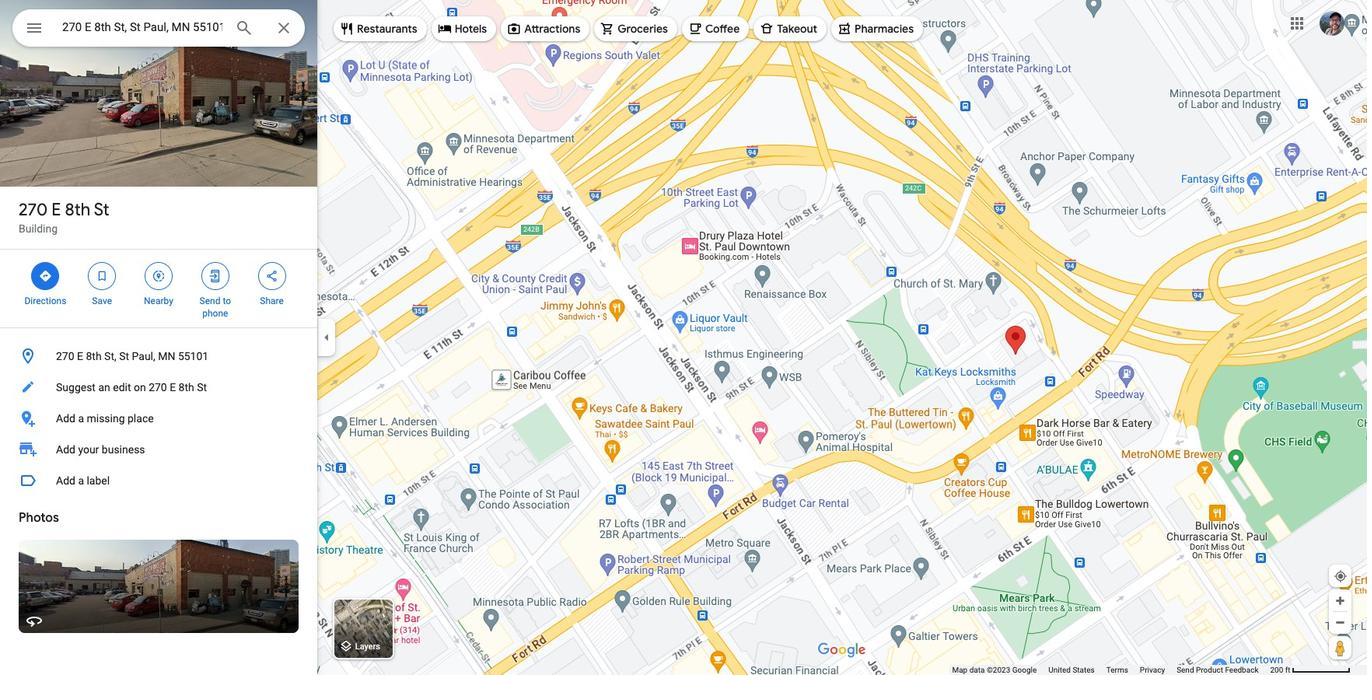 Task type: describe. For each thing, give the bounding box(es) containing it.
show your location image
[[1334, 570, 1348, 584]]

terms button
[[1107, 665, 1129, 675]]

groceries
[[618, 22, 668, 36]]

building
[[19, 223, 58, 235]]

layers
[[355, 642, 380, 652]]

270 E 8th St, St Paul, MN 55101 field
[[12, 9, 305, 47]]

actions for 270 e 8th st region
[[0, 250, 317, 328]]

hotels button
[[432, 10, 496, 47]]

takeout button
[[754, 10, 827, 47]]

google maps element
[[0, 0, 1368, 675]]

photos
[[19, 510, 59, 526]]

pharmacies
[[855, 22, 914, 36]]

save
[[92, 296, 112, 307]]


[[38, 268, 52, 285]]

add your business
[[56, 443, 145, 456]]

edit
[[113, 381, 131, 394]]

to
[[223, 296, 231, 307]]

2 vertical spatial 270
[[149, 381, 167, 394]]

 button
[[12, 9, 56, 50]]

send for send product feedback
[[1177, 666, 1195, 675]]

paul,
[[132, 350, 155, 363]]

phone
[[202, 308, 228, 319]]

add for add a label
[[56, 475, 75, 487]]

missing
[[87, 412, 125, 425]]

270 e 8th st, st paul, mn 55101 button
[[0, 341, 317, 372]]

270 for st,
[[56, 350, 74, 363]]

e for st
[[52, 199, 61, 221]]

product
[[1197, 666, 1224, 675]]

suggest
[[56, 381, 96, 394]]

8th for st,
[[86, 350, 102, 363]]

270 e 8th st main content
[[0, 0, 317, 675]]

privacy button
[[1140, 665, 1166, 675]]

place
[[128, 412, 154, 425]]

on
[[134, 381, 146, 394]]

google
[[1013, 666, 1037, 675]]

send for send to phone
[[200, 296, 221, 307]]

2 horizontal spatial e
[[170, 381, 176, 394]]

add a missing place
[[56, 412, 154, 425]]

270 e 8th st building
[[19, 199, 109, 235]]

feedback
[[1226, 666, 1259, 675]]

 search field
[[12, 9, 305, 50]]

privacy
[[1140, 666, 1166, 675]]

attractions button
[[501, 10, 590, 47]]

share
[[260, 296, 284, 307]]

terms
[[1107, 666, 1129, 675]]

attractions
[[524, 22, 581, 36]]

a for label
[[78, 475, 84, 487]]

add your business link
[[0, 434, 317, 465]]

collapse side panel image
[[318, 329, 335, 346]]

directions
[[24, 296, 66, 307]]

map
[[953, 666, 968, 675]]

©2023
[[987, 666, 1011, 675]]

suggest an edit on 270 e 8th st button
[[0, 372, 317, 403]]

add a label button
[[0, 465, 317, 496]]

st inside 270 e 8th st building
[[94, 199, 109, 221]]

e for st,
[[77, 350, 83, 363]]

none field inside the 270 e 8th st, st paul, mn 55101 field
[[62, 18, 223, 37]]

united
[[1049, 666, 1071, 675]]

add for add your business
[[56, 443, 75, 456]]



Task type: vqa. For each thing, say whether or not it's contained in the screenshot.
Map
yes



Task type: locate. For each thing, give the bounding box(es) containing it.
270 for st
[[19, 199, 48, 221]]

st
[[94, 199, 109, 221], [119, 350, 129, 363], [197, 381, 207, 394]]

restaurants button
[[334, 10, 427, 47]]

add left 'label'
[[56, 475, 75, 487]]

1 vertical spatial 8th
[[86, 350, 102, 363]]

a left missing
[[78, 412, 84, 425]]

footer inside google maps element
[[953, 665, 1271, 675]]

send to phone
[[200, 296, 231, 319]]

e up the building at left
[[52, 199, 61, 221]]

270 up the building at left
[[19, 199, 48, 221]]

2 vertical spatial add
[[56, 475, 75, 487]]

footer
[[953, 665, 1271, 675]]

1 vertical spatial send
[[1177, 666, 1195, 675]]

add inside add your business link
[[56, 443, 75, 456]]

1 vertical spatial add
[[56, 443, 75, 456]]

add for add a missing place
[[56, 412, 75, 425]]

1 add from the top
[[56, 412, 75, 425]]

add down suggest
[[56, 412, 75, 425]]

1 a from the top
[[78, 412, 84, 425]]

8th inside 270 e 8th st building
[[65, 199, 90, 221]]

None field
[[62, 18, 223, 37]]

2 vertical spatial st
[[197, 381, 207, 394]]

add inside add a missing place 'button'
[[56, 412, 75, 425]]

1 horizontal spatial send
[[1177, 666, 1195, 675]]

send up phone
[[200, 296, 221, 307]]

8th for st
[[65, 199, 90, 221]]

270 right on
[[149, 381, 167, 394]]

united states
[[1049, 666, 1095, 675]]

1 vertical spatial st
[[119, 350, 129, 363]]

0 vertical spatial add
[[56, 412, 75, 425]]

2 vertical spatial e
[[170, 381, 176, 394]]

add a label
[[56, 475, 110, 487]]

an
[[98, 381, 110, 394]]

takeout
[[777, 22, 818, 36]]

1 vertical spatial a
[[78, 475, 84, 487]]

0 vertical spatial st
[[94, 199, 109, 221]]

st,
[[104, 350, 116, 363]]


[[95, 268, 109, 285]]


[[265, 268, 279, 285]]

st right st,
[[119, 350, 129, 363]]

270 up suggest
[[56, 350, 74, 363]]


[[208, 268, 222, 285]]

2 vertical spatial 8th
[[179, 381, 194, 394]]

mn
[[158, 350, 175, 363]]

0 vertical spatial send
[[200, 296, 221, 307]]

e inside 270 e 8th st building
[[52, 199, 61, 221]]

states
[[1073, 666, 1095, 675]]

0 vertical spatial 8th
[[65, 199, 90, 221]]

map data ©2023 google
[[953, 666, 1037, 675]]

footer containing map data ©2023 google
[[953, 665, 1271, 675]]

55101
[[178, 350, 209, 363]]

0 vertical spatial a
[[78, 412, 84, 425]]

ft
[[1286, 666, 1291, 675]]

send product feedback
[[1177, 666, 1259, 675]]

0 horizontal spatial st
[[94, 199, 109, 221]]

suggest an edit on 270 e 8th st
[[56, 381, 207, 394]]

1 horizontal spatial st
[[119, 350, 129, 363]]

1 vertical spatial e
[[77, 350, 83, 363]]


[[25, 17, 44, 39]]

show street view coverage image
[[1330, 636, 1352, 660]]

270 e 8th st, st paul, mn 55101
[[56, 350, 209, 363]]


[[152, 268, 166, 285]]

1 horizontal spatial 270
[[56, 350, 74, 363]]

1 horizontal spatial e
[[77, 350, 83, 363]]

2 add from the top
[[56, 443, 75, 456]]

0 vertical spatial e
[[52, 199, 61, 221]]

8th
[[65, 199, 90, 221], [86, 350, 102, 363], [179, 381, 194, 394]]

e left st,
[[77, 350, 83, 363]]

200 ft button
[[1271, 666, 1351, 675]]

200 ft
[[1271, 666, 1291, 675]]

a inside button
[[78, 475, 84, 487]]

coffee
[[706, 22, 740, 36]]

200
[[1271, 666, 1284, 675]]

add left your
[[56, 443, 75, 456]]

1 vertical spatial 270
[[56, 350, 74, 363]]

google account: cj baylor  
(christian.baylor@adept.ai) image
[[1320, 11, 1345, 35]]

business
[[102, 443, 145, 456]]

a
[[78, 412, 84, 425], [78, 475, 84, 487]]

0 horizontal spatial e
[[52, 199, 61, 221]]

2 horizontal spatial st
[[197, 381, 207, 394]]

label
[[87, 475, 110, 487]]

add a missing place button
[[0, 403, 317, 434]]

270
[[19, 199, 48, 221], [56, 350, 74, 363], [149, 381, 167, 394]]

zoom in image
[[1335, 595, 1347, 607]]

zoom out image
[[1335, 617, 1347, 629]]

0 horizontal spatial 270
[[19, 199, 48, 221]]

nearby
[[144, 296, 173, 307]]

0 horizontal spatial send
[[200, 296, 221, 307]]

coffee button
[[682, 10, 749, 47]]

send left product
[[1177, 666, 1195, 675]]

your
[[78, 443, 99, 456]]

send inside send to phone
[[200, 296, 221, 307]]

st down 55101
[[197, 381, 207, 394]]

add
[[56, 412, 75, 425], [56, 443, 75, 456], [56, 475, 75, 487]]

add inside add a label button
[[56, 475, 75, 487]]

pharmacies button
[[832, 10, 924, 47]]

270 inside 270 e 8th st building
[[19, 199, 48, 221]]

2 a from the top
[[78, 475, 84, 487]]

send product feedback button
[[1177, 665, 1259, 675]]

restaurants
[[357, 22, 418, 36]]

send inside button
[[1177, 666, 1195, 675]]

data
[[970, 666, 985, 675]]

st up 
[[94, 199, 109, 221]]

send
[[200, 296, 221, 307], [1177, 666, 1195, 675]]

3 add from the top
[[56, 475, 75, 487]]

hotels
[[455, 22, 487, 36]]

a for missing
[[78, 412, 84, 425]]

a inside 'button'
[[78, 412, 84, 425]]

2 horizontal spatial 270
[[149, 381, 167, 394]]

0 vertical spatial 270
[[19, 199, 48, 221]]

e
[[52, 199, 61, 221], [77, 350, 83, 363], [170, 381, 176, 394]]

united states button
[[1049, 665, 1095, 675]]

groceries button
[[595, 10, 678, 47]]

a left 'label'
[[78, 475, 84, 487]]

e down mn
[[170, 381, 176, 394]]



